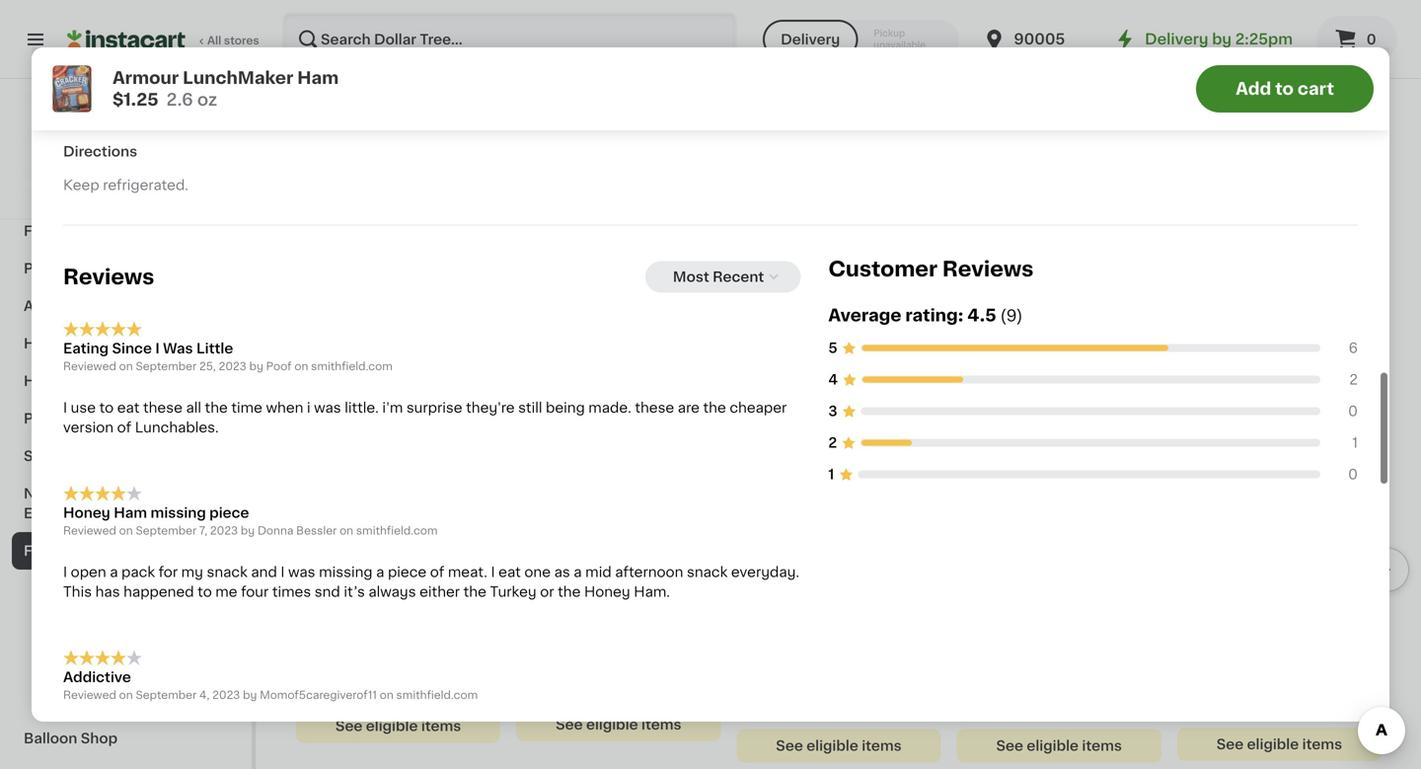 Task type: describe. For each thing, give the bounding box(es) containing it.
7 oz button
[[296, 392, 501, 706]]

by inside 'honey ham missing piece reviewed on september 7, 2023 by donna bessler on smithfield.com'
[[241, 525, 255, 536]]

honey ham missing piece reviewed on september 7, 2023 by donna bessler on smithfield.com
[[63, 506, 438, 536]]

i inside eating since i was little reviewed on september 25, 2023 by poof on smithfield.com
[[155, 342, 160, 356]]

has
[[95, 585, 120, 599]]

2.9 oz
[[1178, 711, 1211, 721]]

refrigerated link
[[12, 570, 240, 607]]

frozen inside frozen foods link
[[24, 544, 72, 558]]

happened
[[124, 585, 194, 599]]

personal care link
[[12, 250, 240, 287]]

0 for 3
[[1349, 405, 1359, 418]]

3 product group from the left
[[737, 392, 942, 763]]

eat inside i use to eat these all the time when i was little. i'm surprise they're still being made. these are the cheaper version of lunchables.
[[117, 401, 140, 415]]

the down as
[[558, 585, 581, 599]]

on right 'bessler'
[[340, 525, 354, 536]]

honey inside i open a pack for my snack and i was missing a piece of meat. i eat one as a mid afternoon snack everyday. this has happened to me four times snd it's always either the turkey or the honey ham.
[[584, 585, 631, 599]]

home improvement & hardware link
[[12, 155, 240, 212]]

food & drink
[[24, 224, 116, 238]]

dollar tree link
[[87, 103, 164, 164]]

version
[[63, 421, 114, 435]]

momof5caregiverof11
[[260, 690, 377, 700]]

see eligible items button for 1st product group from left
[[296, 710, 501, 743]]

missing inside i open a pack for my snack and i was missing a piece of meat. i eat one as a mid afternoon snack everyday. this has happened to me four times snd it's always either the turkey or the honey ham.
[[319, 565, 373, 579]]

see eligible items for 5th product group from left
[[1217, 738, 1343, 752]]

eating
[[63, 342, 109, 356]]

1 product group from the left
[[296, 392, 501, 743]]

add button for 3rd product group from left
[[859, 398, 936, 434]]

sale
[[333, 339, 381, 359]]

& for garden
[[70, 337, 82, 351]]

sales
[[24, 449, 62, 463]]

2.6
[[166, 91, 193, 108]]

add for 5th product group from left
[[1338, 409, 1367, 423]]

health care link
[[12, 362, 240, 400]]

2023 inside 'honey ham missing piece reviewed on september 7, 2023 by donna bessler on smithfield.com'
[[210, 525, 238, 536]]

electronics
[[24, 92, 104, 106]]

everyday
[[59, 170, 112, 181]]

4 product group from the left
[[957, 392, 1162, 763]]

was inside i open a pack for my snack and i was missing a piece of meat. i eat one as a mid afternoon snack everyday. this has happened to me four times snd it's always either the turkey or the honey ham.
[[288, 565, 315, 579]]

little
[[196, 342, 233, 356]]

7
[[296, 692, 303, 703]]

100% satisfaction guarantee
[[50, 190, 209, 201]]

eligible for 2nd product group
[[587, 718, 638, 732]]

by inside eating since i was little reviewed on september 25, 2023 by poof on smithfield.com
[[249, 361, 263, 372]]

keep refrigerated.
[[63, 178, 189, 192]]

25,
[[199, 361, 216, 372]]

auto link
[[12, 287, 240, 325]]

i right and
[[281, 565, 285, 579]]

poof
[[266, 361, 292, 372]]

5
[[829, 341, 838, 355]]

eligible for 5th product group from left
[[1248, 738, 1300, 752]]

4,
[[199, 690, 210, 700]]

keep
[[63, 178, 99, 192]]

health care
[[24, 374, 109, 388]]

see eligible items button for 3rd product group from left
[[737, 729, 942, 763]]

on down eve
[[119, 525, 133, 536]]

afternoon
[[615, 565, 684, 579]]

& for drink
[[63, 224, 75, 238]]

this
[[63, 585, 92, 599]]

me
[[216, 585, 238, 599]]

food
[[24, 224, 60, 238]]

add for 2nd product group
[[677, 409, 705, 423]]

surprise
[[407, 401, 463, 415]]

missing inside 'honey ham missing piece reviewed on september 7, 2023 by donna bessler on smithfield.com'
[[151, 506, 206, 520]]

mid
[[586, 565, 612, 579]]

frozen foods link
[[12, 532, 240, 570]]

home & garden
[[24, 337, 138, 351]]

items for 2nd product group
[[642, 718, 682, 732]]

i'm
[[383, 401, 403, 415]]

customer
[[829, 259, 938, 280]]

instacart logo image
[[67, 28, 186, 51]]

add inside button
[[1236, 80, 1272, 97]]

or
[[540, 585, 554, 599]]

0 for 1
[[1349, 468, 1359, 482]]

care for health care
[[74, 374, 109, 388]]

0 vertical spatial 2
[[1350, 373, 1359, 387]]

september inside 'addictive reviewed on september 4, 2023 by momof5caregiverof11 on smithfield.com'
[[136, 690, 197, 700]]

i use to eat these all the time when i was little. i'm surprise they're still being made. these are the cheaper version of lunchables.
[[63, 401, 787, 435]]

add button for 2nd product group
[[639, 398, 715, 434]]

floral link
[[12, 42, 240, 80]]

$1.25
[[113, 91, 159, 108]]

2 a from the left
[[376, 565, 384, 579]]

add button for 4th product group
[[1080, 398, 1156, 434]]

smithfield.com inside 'addictive reviewed on september 4, 2023 by momof5caregiverof11 on smithfield.com'
[[396, 690, 478, 700]]

dollar tree logo image
[[107, 103, 145, 140]]

of inside i open a pack for my snack and i was missing a piece of meat. i eat one as a mid afternoon snack everyday. this has happened to me four times snd it's always either the turkey or the honey ham.
[[430, 565, 445, 579]]

i inside i use to eat these all the time when i was little. i'm surprise they're still being made. these are the cheaper version of lunchables.
[[63, 401, 67, 415]]

90005 button
[[983, 12, 1101, 67]]

new year's eve party essentials
[[24, 487, 173, 520]]

still
[[519, 401, 543, 415]]

on right momof5caregiverof11
[[380, 690, 394, 700]]

item carousel region
[[296, 385, 1410, 769]]

apparel & accessories link
[[12, 118, 240, 155]]

1 these from the left
[[143, 401, 183, 415]]

guarantee
[[152, 190, 209, 201]]

100%
[[50, 190, 80, 201]]

i up refrigerated
[[63, 565, 67, 579]]

piece inside 'honey ham missing piece reviewed on september 7, 2023 by donna bessler on smithfield.com'
[[209, 506, 249, 520]]

delivery for delivery
[[781, 33, 841, 46]]

my
[[181, 565, 203, 579]]

for
[[159, 565, 178, 579]]

electronics link
[[12, 80, 240, 118]]

2 product group from the left
[[517, 392, 721, 742]]

3 a from the left
[[574, 565, 582, 579]]

auto
[[24, 299, 57, 313]]

use
[[71, 401, 96, 415]]

4.5
[[968, 307, 997, 324]]

eligible for 3rd product group from left
[[807, 739, 859, 753]]

they're
[[466, 401, 515, 415]]

apparel & accessories
[[24, 129, 185, 143]]

see eligible items for 4th product group
[[997, 739, 1123, 753]]

turkey
[[490, 585, 537, 599]]

0 horizontal spatial frozen foods
[[24, 544, 119, 558]]

see eligible items for 1st product group from left
[[336, 720, 461, 733]]

i open a pack for my snack and i was missing a piece of meat. i eat one as a mid afternoon snack everyday. this has happened to me four times snd it's always either the turkey or the honey ham.
[[63, 565, 800, 599]]

on down since
[[119, 361, 133, 372]]

four
[[241, 585, 269, 599]]

the right are
[[704, 401, 727, 415]]

most
[[673, 270, 710, 284]]

see eligible items for 3rd product group from left
[[776, 739, 902, 753]]

on sale now
[[296, 339, 435, 359]]

see eligible items button for 5th product group from left
[[1178, 728, 1382, 761]]

4
[[829, 373, 838, 387]]

see for the 1.3 oz 'button'
[[776, 739, 804, 753]]

floral
[[24, 54, 63, 68]]

(9)
[[1001, 308, 1023, 324]]

see for 1.9 oz button
[[997, 739, 1024, 753]]

ham inside 'honey ham missing piece reviewed on september 7, 2023 by donna bessler on smithfield.com'
[[114, 506, 147, 520]]

delivery for delivery by 2:25pm
[[1146, 32, 1209, 46]]

care for personal care
[[89, 262, 124, 275]]

add button for 1st product group from left
[[419, 398, 495, 434]]

balloon shop
[[24, 732, 118, 745]]

rating:
[[906, 307, 964, 324]]

being
[[546, 401, 585, 415]]

1 horizontal spatial reviews
[[943, 259, 1034, 280]]

add to cart
[[1236, 80, 1335, 97]]

donna
[[258, 525, 294, 536]]

ham.
[[634, 585, 670, 599]]

essentials
[[24, 507, 96, 520]]

when
[[266, 401, 304, 415]]

0 vertical spatial frozen
[[296, 104, 399, 132]]

service type group
[[763, 20, 959, 59]]

0 vertical spatial frozen foods
[[296, 104, 498, 132]]

new year's eve party essentials link
[[12, 475, 240, 532]]

1 vertical spatial 2
[[829, 436, 837, 450]]

lunchmaker
[[183, 70, 294, 86]]

view
[[1294, 342, 1328, 356]]

eligible for 1st product group from left
[[366, 720, 418, 733]]

one
[[525, 565, 551, 579]]

5 product group from the left
[[1178, 392, 1382, 761]]

all
[[186, 401, 201, 415]]

apparel
[[24, 129, 79, 143]]



Task type: vqa. For each thing, say whether or not it's contained in the screenshot.
Home in the "Home Improvement & Hardware"
yes



Task type: locate. For each thing, give the bounding box(es) containing it.
0 vertical spatial reviewed
[[63, 361, 116, 372]]

of up sales link
[[117, 421, 131, 435]]

cart
[[1298, 80, 1335, 97]]

★★★★★
[[63, 322, 142, 337], [63, 322, 142, 337], [63, 486, 142, 502], [63, 486, 142, 502], [63, 650, 142, 666], [63, 650, 142, 666]]

all stores
[[207, 35, 259, 46]]

add for 3rd product group from left
[[897, 409, 926, 423]]

delivery by 2:25pm
[[1146, 32, 1293, 46]]

eat inside i open a pack for my snack and i was missing a piece of meat. i eat one as a mid afternoon snack everyday. this has happened to me four times snd it's always either the turkey or the honey ham.
[[499, 565, 521, 579]]

i left use
[[63, 401, 67, 415]]

reviewed inside eating since i was little reviewed on september 25, 2023 by poof on smithfield.com
[[63, 361, 116, 372]]

a
[[110, 565, 118, 579], [376, 565, 384, 579], [574, 565, 582, 579]]

0 horizontal spatial snack
[[207, 565, 248, 579]]

1 vertical spatial ham
[[114, 506, 147, 520]]

either
[[420, 585, 460, 599]]

1 a from the left
[[110, 565, 118, 579]]

2 down more
[[1350, 373, 1359, 387]]

2 snack from the left
[[687, 565, 728, 579]]

i left was
[[155, 342, 160, 356]]

reviewed inside 'addictive reviewed on september 4, 2023 by momof5caregiverof11 on smithfield.com'
[[63, 690, 116, 700]]

0 vertical spatial september
[[136, 361, 197, 372]]

1 snack from the left
[[207, 565, 248, 579]]

was up times
[[288, 565, 315, 579]]

1 horizontal spatial ham
[[297, 70, 339, 86]]

delivery inside 'button'
[[781, 33, 841, 46]]

1 horizontal spatial missing
[[319, 565, 373, 579]]

& left garden
[[70, 337, 82, 351]]

add
[[1236, 80, 1272, 97], [456, 409, 485, 423], [677, 409, 705, 423], [897, 409, 926, 423], [1117, 409, 1146, 423], [1338, 409, 1367, 423]]

armour
[[113, 70, 179, 86]]

frozen inside frozen link
[[36, 657, 82, 670]]

shop
[[81, 732, 118, 745]]

1 vertical spatial home
[[24, 337, 67, 351]]

health
[[24, 374, 71, 388]]

was right i
[[314, 401, 341, 415]]

see for 7 oz button on the bottom
[[336, 720, 363, 733]]

home up hardware at the left of the page
[[24, 167, 67, 181]]

oz inside armour lunchmaker ham $1.25 2.6 oz
[[197, 91, 217, 108]]

1 horizontal spatial foods
[[405, 104, 498, 132]]

2 reviewed from the top
[[63, 525, 116, 536]]

oz right 2.6
[[197, 91, 217, 108]]

these
[[143, 401, 183, 415], [635, 401, 675, 415]]

0 horizontal spatial eat
[[117, 401, 140, 415]]

1.3 oz
[[737, 712, 768, 723]]

1 horizontal spatial piece
[[388, 565, 427, 579]]

smithfield.com for little.
[[311, 361, 393, 372]]

are
[[678, 401, 700, 415]]

0 horizontal spatial 2
[[829, 436, 837, 450]]

1 vertical spatial honey
[[584, 585, 631, 599]]

refrigerated.
[[103, 178, 189, 192]]

2 down 3
[[829, 436, 837, 450]]

2023 right 7,
[[210, 525, 238, 536]]

0 horizontal spatial 1
[[829, 468, 835, 482]]

0 horizontal spatial piece
[[209, 506, 249, 520]]

to left me
[[198, 585, 212, 599]]

frozen
[[296, 104, 399, 132], [24, 544, 72, 558], [36, 657, 82, 670]]

reviews
[[943, 259, 1034, 280], [63, 267, 154, 288]]

foods inside frozen foods link
[[75, 544, 119, 558]]

0 vertical spatial to
[[1276, 80, 1294, 97]]

see eligible items for 2nd product group
[[556, 718, 682, 732]]

pets link
[[12, 400, 240, 437]]

little.
[[345, 401, 379, 415]]

since
[[112, 342, 152, 356]]

1 horizontal spatial a
[[376, 565, 384, 579]]

3 reviewed from the top
[[63, 690, 116, 700]]

see eligible items button
[[517, 708, 721, 742], [296, 710, 501, 743], [1178, 728, 1382, 761], [737, 729, 942, 763], [957, 729, 1162, 763]]

average rating: 4.5 (9)
[[829, 307, 1023, 324]]

add to cart button
[[1197, 65, 1374, 113]]

addictive reviewed on september 4, 2023 by momof5caregiverof11 on smithfield.com
[[63, 670, 478, 700]]

3 september from the top
[[136, 690, 197, 700]]

1 reviewed from the top
[[63, 361, 116, 372]]

0 inside button
[[1367, 33, 1377, 46]]

1 vertical spatial missing
[[319, 565, 373, 579]]

home up health
[[24, 337, 67, 351]]

september down was
[[136, 361, 197, 372]]

0 horizontal spatial foods
[[75, 544, 119, 558]]

times
[[272, 585, 311, 599]]

3
[[829, 405, 838, 418]]

& up directions
[[83, 129, 94, 143]]

2023 inside 'addictive reviewed on september 4, 2023 by momof5caregiverof11 on smithfield.com'
[[212, 690, 240, 700]]

2 vertical spatial to
[[198, 585, 212, 599]]

oz inside 'button'
[[755, 712, 768, 723]]

& up guarantee
[[169, 167, 181, 181]]

ham down eve
[[114, 506, 147, 520]]

of inside i use to eat these all the time when i was little. i'm surprise they're still being made. these are the cheaper version of lunchables.
[[117, 421, 131, 435]]

1 vertical spatial was
[[288, 565, 315, 579]]

bessler
[[296, 525, 337, 536]]

1 horizontal spatial 1
[[1353, 436, 1359, 450]]

oz right the 1.3
[[755, 712, 768, 723]]

stores
[[224, 35, 259, 46]]

0 vertical spatial home
[[24, 167, 67, 181]]

& inside home improvement & hardware
[[169, 167, 181, 181]]

0 vertical spatial of
[[117, 421, 131, 435]]

a right as
[[574, 565, 582, 579]]

reviewed down addictive
[[63, 690, 116, 700]]

0 vertical spatial piece
[[209, 506, 249, 520]]

1 horizontal spatial 2
[[1350, 373, 1359, 387]]

food & drink link
[[12, 212, 240, 250]]

2 september from the top
[[136, 525, 197, 536]]

1 horizontal spatial eat
[[499, 565, 521, 579]]

0 horizontal spatial missing
[[151, 506, 206, 520]]

items for 5th product group from left
[[1303, 738, 1343, 752]]

2 vertical spatial reviewed
[[63, 690, 116, 700]]

lunchables.
[[135, 421, 219, 435]]

the down meat.
[[464, 585, 487, 599]]

armour lunchmaker ham $1.25 2.6 oz
[[113, 70, 339, 108]]

2023 right 4,
[[212, 690, 240, 700]]

these up lunchables.
[[143, 401, 183, 415]]

0 vertical spatial care
[[89, 262, 124, 275]]

made.
[[589, 401, 632, 415]]

1 horizontal spatial snack
[[687, 565, 728, 579]]

items for 4th product group
[[1083, 739, 1123, 753]]

1 september from the top
[[136, 361, 197, 372]]

see eligible items button for 2nd product group
[[517, 708, 721, 742]]

1 vertical spatial care
[[74, 374, 109, 388]]

a up has
[[110, 565, 118, 579]]

oz right 2.9
[[1198, 711, 1211, 721]]

accessories
[[97, 129, 185, 143]]

september left 7,
[[136, 525, 197, 536]]

view more link
[[1294, 339, 1382, 359]]

the right all
[[205, 401, 228, 415]]

2 vertical spatial frozen
[[36, 657, 82, 670]]

piece inside i open a pack for my snack and i was missing a piece of meat. i eat one as a mid afternoon snack everyday. this has happened to me four times snd it's always either the turkey or the honey ham.
[[388, 565, 427, 579]]

add for 4th product group
[[1117, 409, 1146, 423]]

i
[[155, 342, 160, 356], [63, 401, 67, 415], [63, 565, 67, 579], [281, 565, 285, 579], [491, 565, 495, 579]]

eat up turkey at the left bottom of page
[[499, 565, 521, 579]]

by right 4,
[[243, 690, 257, 700]]

store
[[114, 170, 143, 181]]

2 horizontal spatial to
[[1276, 80, 1294, 97]]

on down frozen link
[[119, 690, 133, 700]]

reviewed down eating
[[63, 361, 116, 372]]

snack
[[207, 565, 248, 579], [687, 565, 728, 579]]

2 vertical spatial 0
[[1349, 468, 1359, 482]]

5 add button from the left
[[1300, 398, 1376, 434]]

90005
[[1014, 32, 1066, 46]]

to inside i open a pack for my snack and i was missing a piece of meat. i eat one as a mid afternoon snack everyday. this has happened to me four times snd it's always either the turkey or the honey ham.
[[198, 585, 212, 599]]

balloon
[[24, 732, 77, 745]]

by left 2:25pm
[[1213, 32, 1232, 46]]

to left the cart
[[1276, 80, 1294, 97]]

0 horizontal spatial a
[[110, 565, 118, 579]]

personal care
[[24, 262, 124, 275]]

1 vertical spatial eat
[[499, 565, 521, 579]]

september inside eating since i was little reviewed on september 25, 2023 by poof on smithfield.com
[[136, 361, 197, 372]]

to inside button
[[1276, 80, 1294, 97]]

of up either
[[430, 565, 445, 579]]

honey down "mid"
[[584, 585, 631, 599]]

1 horizontal spatial to
[[198, 585, 212, 599]]

was inside i use to eat these all the time when i was little. i'm surprise they're still being made. these are the cheaper version of lunchables.
[[314, 401, 341, 415]]

september
[[136, 361, 197, 372], [136, 525, 197, 536], [136, 690, 197, 700]]

1 vertical spatial frozen
[[24, 544, 72, 558]]

delivery button
[[763, 20, 858, 59]]

oz for 2.9 oz
[[1198, 711, 1211, 721]]

1 down more
[[1353, 436, 1359, 450]]

0 button
[[1317, 16, 1398, 63]]

None search field
[[282, 12, 738, 67]]

september left 4,
[[136, 690, 197, 700]]

smithfield.com
[[311, 361, 393, 372], [356, 525, 438, 536], [396, 690, 478, 700]]

now
[[385, 339, 435, 359]]

by inside 'addictive reviewed on september 4, 2023 by momof5caregiverof11 on smithfield.com'
[[243, 690, 257, 700]]

home for home improvement & hardware
[[24, 167, 67, 181]]

0 vertical spatial 2023
[[219, 361, 247, 372]]

1 vertical spatial 2023
[[210, 525, 238, 536]]

0 horizontal spatial delivery
[[781, 33, 841, 46]]

2 vertical spatial 2023
[[212, 690, 240, 700]]

new
[[24, 487, 56, 501]]

care up use
[[74, 374, 109, 388]]

i right meat.
[[491, 565, 495, 579]]

3 add button from the left
[[859, 398, 936, 434]]

0 vertical spatial eat
[[117, 401, 140, 415]]

eve
[[105, 487, 131, 501]]

7 oz
[[296, 692, 318, 703]]

reviews down drink
[[63, 267, 154, 288]]

to inside i use to eat these all the time when i was little. i'm surprise they're still being made. these are the cheaper version of lunchables.
[[99, 401, 114, 415]]

smithfield.com inside 'honey ham missing piece reviewed on september 7, 2023 by donna bessler on smithfield.com'
[[356, 525, 438, 536]]

2 vertical spatial september
[[136, 690, 197, 700]]

2 add button from the left
[[639, 398, 715, 434]]

oz for 1.9 oz
[[975, 712, 988, 723]]

to right use
[[99, 401, 114, 415]]

home inside home improvement & hardware
[[24, 167, 67, 181]]

2 these from the left
[[635, 401, 675, 415]]

reviewed
[[63, 361, 116, 372], [63, 525, 116, 536], [63, 690, 116, 700]]

• sponsored: icee trolls image
[[296, 142, 1382, 278]]

oz inside button
[[1198, 711, 1211, 721]]

by left donna
[[241, 525, 255, 536]]

2 vertical spatial smithfield.com
[[396, 690, 478, 700]]

1 home from the top
[[24, 167, 67, 181]]

0 horizontal spatial ham
[[114, 506, 147, 520]]

& right the food
[[63, 224, 75, 238]]

1 horizontal spatial honey
[[584, 585, 631, 599]]

2023 right 25,
[[219, 361, 247, 372]]

0
[[1367, 33, 1377, 46], [1349, 405, 1359, 418], [1349, 468, 1359, 482]]

2 home from the top
[[24, 337, 67, 351]]

customer reviews
[[829, 259, 1034, 280]]

1 horizontal spatial frozen foods
[[296, 104, 498, 132]]

the
[[205, 401, 228, 415], [704, 401, 727, 415], [464, 585, 487, 599], [558, 585, 581, 599]]

tree
[[133, 147, 164, 161]]

home for home & garden
[[24, 337, 67, 351]]

see eligible items button for 4th product group
[[957, 729, 1162, 763]]

1 horizontal spatial of
[[430, 565, 445, 579]]

on down on
[[295, 361, 308, 372]]

honey inside 'honey ham missing piece reviewed on september 7, 2023 by donna bessler on smithfield.com'
[[63, 506, 110, 520]]

by
[[1213, 32, 1232, 46], [249, 361, 263, 372], [241, 525, 255, 536], [243, 690, 257, 700]]

1 horizontal spatial these
[[635, 401, 675, 415]]

1 vertical spatial of
[[430, 565, 445, 579]]

oz for 7 oz
[[305, 692, 318, 703]]

eligible for 4th product group
[[1027, 739, 1079, 753]]

reviewed inside 'honey ham missing piece reviewed on september 7, 2023 by donna bessler on smithfield.com'
[[63, 525, 116, 536]]

eat down health care link
[[117, 401, 140, 415]]

prices
[[146, 170, 181, 181]]

0 vertical spatial honey
[[63, 506, 110, 520]]

oz right 1.9
[[975, 712, 988, 723]]

2 horizontal spatial a
[[574, 565, 582, 579]]

& for accessories
[[83, 129, 94, 143]]

of
[[117, 421, 131, 435], [430, 565, 445, 579]]

1 vertical spatial to
[[99, 401, 114, 415]]

by inside delivery by 2:25pm link
[[1213, 32, 1232, 46]]

care down drink
[[89, 262, 124, 275]]

frozen foods
[[296, 104, 498, 132], [24, 544, 119, 558]]

1.9
[[957, 712, 973, 723]]

product group
[[296, 392, 501, 743], [517, 392, 721, 742], [737, 392, 942, 763], [957, 392, 1162, 763], [1178, 392, 1382, 761]]

smithfield.com for a
[[356, 525, 438, 536]]

improvement
[[70, 167, 166, 181]]

a up always
[[376, 565, 384, 579]]

4 add button from the left
[[1080, 398, 1156, 434]]

1 down 3
[[829, 468, 835, 482]]

1 vertical spatial foods
[[75, 544, 119, 558]]

1 vertical spatial september
[[136, 525, 197, 536]]

items for 1st product group from left
[[421, 720, 461, 733]]

1
[[1353, 436, 1359, 450], [829, 468, 835, 482]]

0 horizontal spatial these
[[143, 401, 183, 415]]

september inside 'honey ham missing piece reviewed on september 7, 2023 by donna bessler on smithfield.com'
[[136, 525, 197, 536]]

average
[[829, 307, 902, 324]]

everyday store prices link
[[59, 168, 193, 184]]

ham right lunchmaker
[[297, 70, 339, 86]]

0 horizontal spatial of
[[117, 421, 131, 435]]

0 vertical spatial 0
[[1367, 33, 1377, 46]]

1 vertical spatial piece
[[388, 565, 427, 579]]

missing up 7,
[[151, 506, 206, 520]]

time
[[231, 401, 263, 415]]

1 horizontal spatial delivery
[[1146, 32, 1209, 46]]

0 vertical spatial smithfield.com
[[311, 361, 393, 372]]

1 vertical spatial frozen foods
[[24, 544, 119, 558]]

snack right "afternoon"
[[687, 565, 728, 579]]

items for 3rd product group from left
[[862, 739, 902, 753]]

oz for 1.3 oz
[[755, 712, 768, 723]]

1 vertical spatial smithfield.com
[[356, 525, 438, 536]]

1 add button from the left
[[419, 398, 495, 434]]

these left are
[[635, 401, 675, 415]]

0 horizontal spatial reviews
[[63, 267, 154, 288]]

0 vertical spatial foods
[[405, 104, 498, 132]]

by left "poof"
[[249, 361, 263, 372]]

drink
[[78, 224, 116, 238]]

eat
[[117, 401, 140, 415], [499, 565, 521, 579]]

add button for 5th product group from left
[[1300, 398, 1376, 434]]

2:25pm
[[1236, 32, 1293, 46]]

always
[[369, 585, 416, 599]]

1 vertical spatial 1
[[829, 468, 835, 482]]

1 vertical spatial 0
[[1349, 405, 1359, 418]]

add for 1st product group from left
[[456, 409, 485, 423]]

reviews up the 4.5
[[943, 259, 1034, 280]]

0 horizontal spatial to
[[99, 401, 114, 415]]

missing up it's at the left of the page
[[319, 565, 373, 579]]

snd
[[315, 585, 340, 599]]

0 vertical spatial was
[[314, 401, 341, 415]]

snack up me
[[207, 565, 248, 579]]

2023 inside eating since i was little reviewed on september 25, 2023 by poof on smithfield.com
[[219, 361, 247, 372]]

all
[[207, 35, 221, 46]]

1.3
[[737, 712, 752, 723]]

most recent button
[[646, 261, 801, 293]]

oz right 7
[[305, 692, 318, 703]]

0 vertical spatial ham
[[297, 70, 339, 86]]

everyday.
[[732, 565, 800, 579]]

sales link
[[12, 437, 240, 475]]

smithfield.com inside eating since i was little reviewed on september 25, 2023 by poof on smithfield.com
[[311, 361, 393, 372]]

ham inside armour lunchmaker ham $1.25 2.6 oz
[[297, 70, 339, 86]]

0 horizontal spatial honey
[[63, 506, 110, 520]]

delivery by 2:25pm link
[[1114, 28, 1293, 51]]

care inside "link"
[[89, 262, 124, 275]]

reviewed down the new year's eve party essentials on the left of the page
[[63, 525, 116, 536]]

1 vertical spatial reviewed
[[63, 525, 116, 536]]

garden
[[85, 337, 138, 351]]

see for 2.9 oz button
[[1217, 738, 1244, 752]]

0 vertical spatial 1
[[1353, 436, 1359, 450]]

0 vertical spatial missing
[[151, 506, 206, 520]]

care
[[89, 262, 124, 275], [74, 374, 109, 388]]

honey down year's
[[63, 506, 110, 520]]

pack
[[121, 565, 155, 579]]



